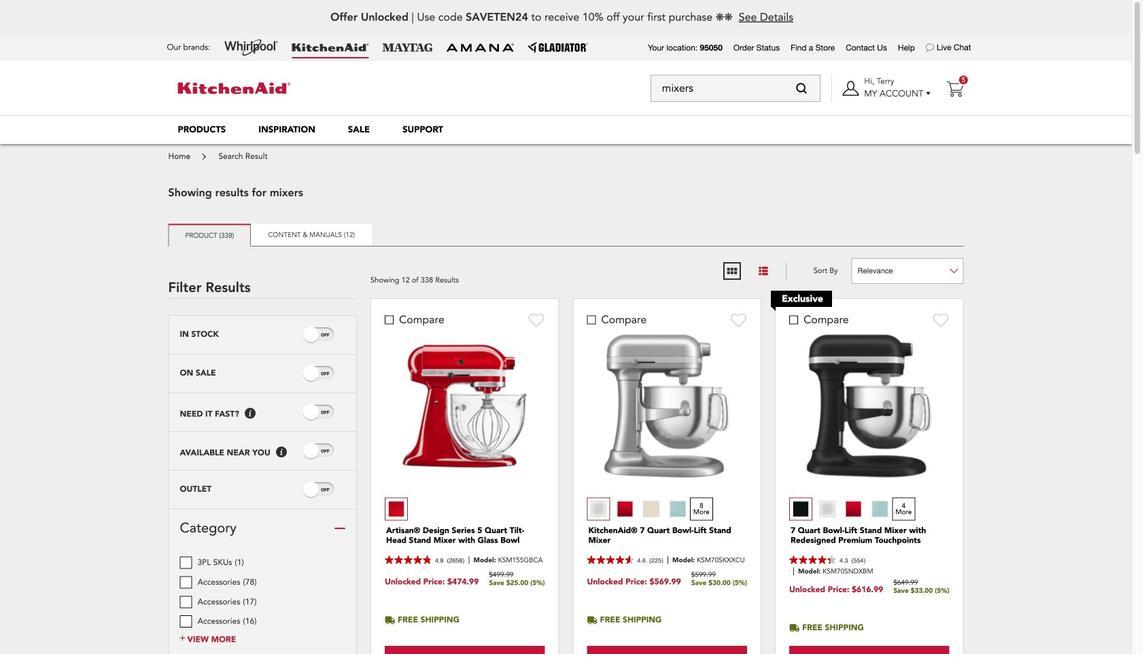 Task type: locate. For each thing, give the bounding box(es) containing it.
tooltip
[[245, 408, 256, 419], [276, 447, 287, 458]]

1 horizontal spatial tooltip
[[276, 447, 287, 458]]

1 add to wish list image from the left
[[529, 313, 545, 328]]

kitchenaid image
[[292, 44, 369, 52], [178, 83, 291, 94]]

contour silver image
[[591, 502, 607, 518], [819, 502, 836, 518]]

1 horizontal spatial mineral water blue image
[[872, 502, 888, 518]]

empire red image left milkshake image
[[617, 502, 633, 518]]

2 contour silver image from the left
[[819, 502, 836, 518]]

category image
[[335, 524, 346, 535]]

2 empire red image from the left
[[846, 502, 862, 518]]

1 vertical spatial tooltip
[[276, 447, 287, 458]]

tab list
[[168, 224, 964, 247]]

0 horizontal spatial tooltip
[[245, 408, 256, 419]]

mineral water blue image
[[670, 502, 686, 518], [872, 502, 888, 518]]

1 empire red image from the left
[[617, 502, 633, 518]]

black matte image
[[793, 502, 809, 518]]

1 vertical spatial kitchenaid image
[[178, 83, 291, 94]]

empire red image
[[617, 502, 633, 518], [846, 502, 862, 518]]

outlet filter is off switch
[[321, 487, 330, 494]]

add to wish list image
[[529, 313, 545, 328], [933, 313, 950, 328]]

candy apple red image
[[388, 502, 405, 518]]

products element
[[178, 124, 226, 136]]

product list view image
[[758, 265, 770, 277]]

0 horizontal spatial empire red image
[[617, 502, 633, 518]]

1 horizontal spatial kitchenaid image
[[292, 44, 369, 52]]

add to wish list image
[[731, 313, 747, 328]]

inspiration element
[[259, 124, 315, 136]]

empire red image right black matte icon
[[846, 502, 862, 518]]

7 quart bowl-lift stand mixer with redesigned premium touchpoints image
[[802, 330, 938, 483]]

1 horizontal spatial contour silver image
[[819, 502, 836, 518]]

0 horizontal spatial mineral water blue image
[[670, 502, 686, 518]]

available near you element
[[180, 449, 271, 459]]

1 horizontal spatial empire red image
[[846, 502, 862, 518]]

maytag image
[[383, 44, 433, 52]]

tooltip left available near you filter is off switch
[[276, 447, 287, 458]]

menu
[[162, 116, 971, 144]]

artisan® design series 5 quart tilt-head stand mixer with glass bowl image
[[397, 339, 533, 474]]

in stock filter is off switch
[[321, 332, 330, 339]]

contour silver image right black matte icon
[[819, 502, 836, 518]]

contour silver image left milkshake image
[[591, 502, 607, 518]]

tooltip right need it fast? 'element'
[[245, 408, 256, 419]]

1 horizontal spatial add to wish list image
[[933, 313, 950, 328]]

0 horizontal spatial add to wish list image
[[529, 313, 545, 328]]

0 vertical spatial tooltip
[[245, 408, 256, 419]]

whirlpool image
[[224, 39, 279, 56]]

0 horizontal spatial contour silver image
[[591, 502, 607, 518]]



Task type: describe. For each thing, give the bounding box(es) containing it.
support element
[[403, 124, 443, 136]]

tooltip for need it fast? 'element'
[[245, 408, 256, 419]]

1 mineral water blue image from the left
[[670, 502, 686, 518]]

milkshake image
[[643, 502, 660, 518]]

need it fast? filter is off switch
[[321, 409, 330, 417]]

available near you filter is off switch
[[321, 448, 330, 455]]

2 add to wish list image from the left
[[933, 313, 950, 328]]

Search search field
[[651, 75, 821, 102]]

tooltip for available near you element
[[276, 447, 287, 458]]

2 mineral water blue image from the left
[[872, 502, 888, 518]]

need it fast? element
[[180, 410, 239, 420]]

1 contour silver image from the left
[[591, 502, 607, 518]]

sale element
[[348, 124, 370, 136]]

kitchenaid® 7 quart bowl-lift stand mixer image
[[599, 330, 735, 483]]

amana image
[[447, 43, 515, 52]]

0 horizontal spatial kitchenaid image
[[178, 83, 291, 94]]

on sale filter is off switch
[[321, 371, 330, 378]]

gladiator_grey image
[[528, 42, 588, 53]]

0 vertical spatial kitchenaid image
[[292, 44, 369, 52]]



Task type: vqa. For each thing, say whether or not it's contained in the screenshot.
for within the choose from this range of kitchen tools perfect for making every baking creation stand out.
no



